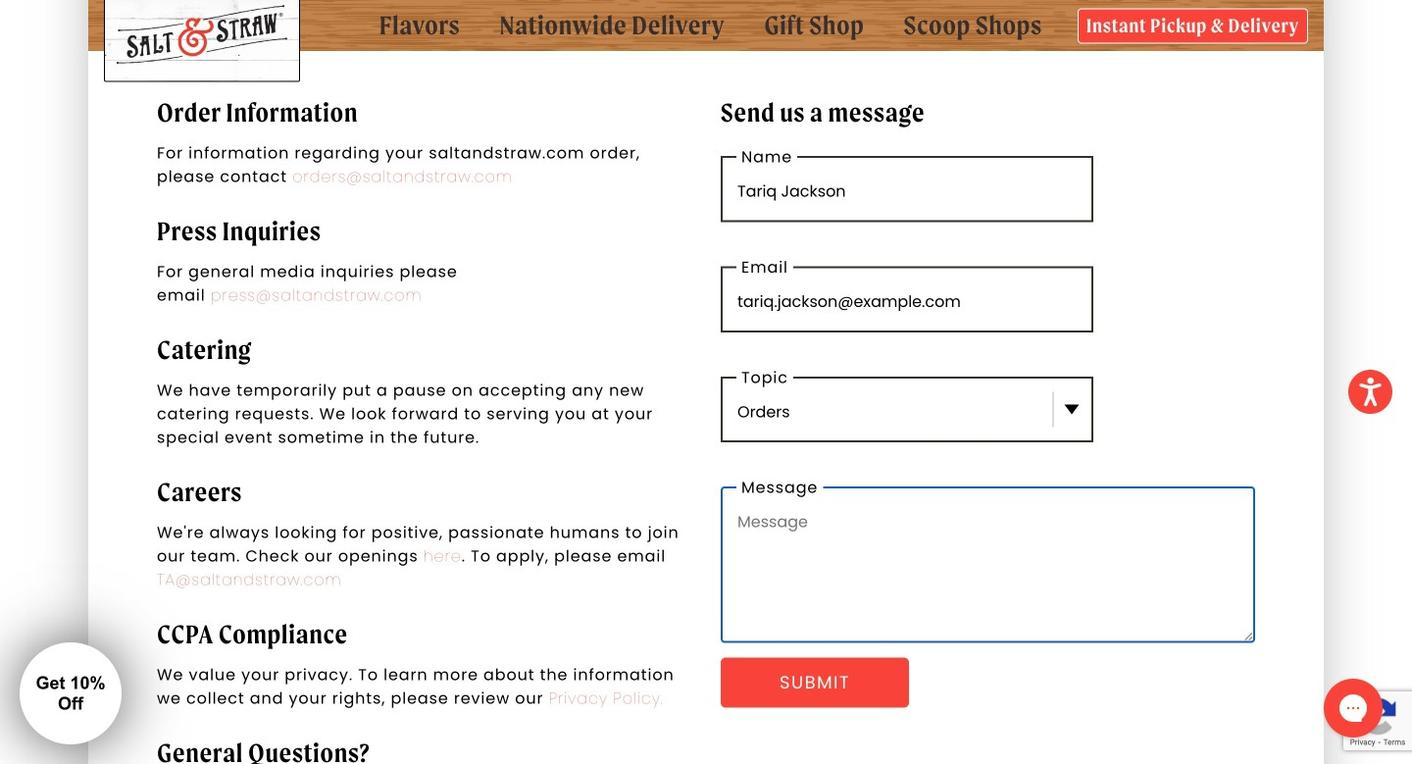 Task type: locate. For each thing, give the bounding box(es) containing it.
None email field
[[721, 266, 1094, 332]]

None text field
[[721, 156, 1094, 222]]

None submit
[[721, 658, 910, 708]]



Task type: describe. For each thing, give the bounding box(es) containing it.
salt and straw ice cream image
[[104, 0, 300, 69]]

Message text field
[[721, 487, 1256, 643]]

open accessibe: accessibility options, statement and help image
[[1360, 378, 1382, 406]]



Task type: vqa. For each thing, say whether or not it's contained in the screenshot.
submit
yes



